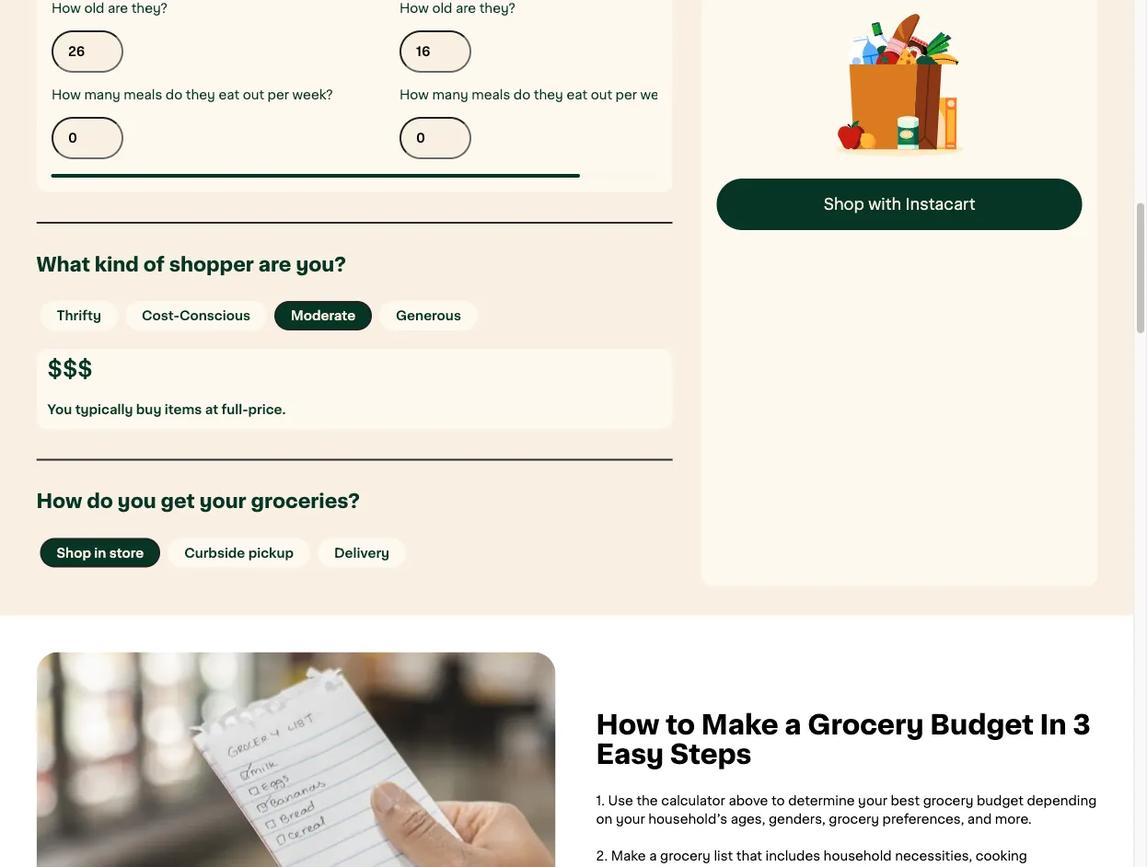 Task type: describe. For each thing, give the bounding box(es) containing it.
household's
[[649, 814, 728, 827]]

above
[[729, 795, 769, 808]]

grocery list image
[[36, 653, 556, 868]]

you typically buy items at full-price.
[[47, 403, 286, 416]]

2 vertical spatial your
[[616, 814, 645, 827]]

shop in store
[[57, 547, 144, 560]]

a inside 1. use the calculator above to determine your best grocery budget depending on your household's ages, genders, grocery preferences, and more. 2. make a grocery list that includes household necessities, cooki
[[650, 851, 657, 864]]

buy
[[136, 403, 162, 416]]

1 how many meals do they eat out per week? from the left
[[51, 89, 333, 102]]

curbside pickup button
[[168, 539, 310, 568]]

1 they? from the left
[[131, 2, 167, 15]]

with
[[869, 197, 902, 213]]

2 per from the left
[[615, 89, 637, 102]]

depending
[[1027, 795, 1097, 808]]

shop with instacart
[[824, 197, 976, 213]]

cost-conscious
[[142, 310, 251, 323]]

cost-
[[142, 310, 180, 323]]

2 they from the left
[[534, 89, 563, 102]]

delivery
[[334, 547, 390, 560]]

make inside how to make a grocery budget in 3 easy steps
[[702, 713, 779, 739]]

moderate
[[291, 310, 356, 323]]

necessities,
[[895, 851, 973, 864]]

make inside 1. use the calculator above to determine your best grocery budget depending on your household's ages, genders, grocery preferences, and more. 2. make a grocery list that includes household necessities, cooki
[[611, 851, 646, 864]]

2 old from the left
[[432, 2, 452, 15]]

groceries?
[[251, 492, 360, 512]]

you
[[118, 492, 156, 512]]

shop with instacart link
[[717, 179, 1083, 231]]

0 vertical spatial your
[[200, 492, 247, 512]]

best
[[891, 795, 920, 808]]

shop for shop in store
[[57, 547, 91, 560]]

curbside pickup
[[184, 547, 294, 560]]

2 horizontal spatial do
[[513, 89, 530, 102]]

1 per from the left
[[267, 89, 289, 102]]

2 they? from the left
[[479, 2, 515, 15]]

typically
[[75, 403, 133, 416]]

to inside how to make a grocery budget in 3 easy steps
[[666, 713, 695, 739]]

1 vertical spatial grocery
[[829, 814, 880, 827]]

genders,
[[769, 814, 826, 827]]

2 horizontal spatial are
[[455, 2, 476, 15]]

shopper
[[169, 255, 254, 274]]

1 horizontal spatial are
[[259, 255, 292, 274]]

2 eat from the left
[[566, 89, 587, 102]]

2 meals from the left
[[471, 89, 510, 102]]

1 meals from the left
[[123, 89, 162, 102]]

shopping bag image
[[835, 14, 964, 157]]

pickup
[[248, 547, 294, 560]]

generous
[[396, 310, 461, 323]]

0 horizontal spatial are
[[107, 2, 128, 15]]

0 horizontal spatial do
[[87, 492, 113, 512]]

moderate button
[[274, 302, 372, 331]]

how to make a grocery budget in 3 easy steps
[[596, 713, 1091, 769]]

grocery
[[808, 713, 924, 739]]

how inside how to make a grocery budget in 3 easy steps
[[596, 713, 660, 739]]

$$$
[[47, 358, 93, 381]]

2 out from the left
[[591, 89, 612, 102]]

shop for shop with instacart
[[824, 197, 865, 213]]

determine
[[789, 795, 855, 808]]

1 eat from the left
[[218, 89, 239, 102]]



Task type: locate. For each thing, give the bounding box(es) containing it.
eat
[[218, 89, 239, 102], [566, 89, 587, 102]]

0 horizontal spatial week?
[[292, 89, 333, 102]]

0 vertical spatial to
[[666, 713, 695, 739]]

1 horizontal spatial how many meals do they eat out per week?
[[399, 89, 681, 102]]

3
[[1073, 713, 1091, 739]]

kind
[[95, 255, 139, 274]]

shop inside button
[[57, 547, 91, 560]]

0 horizontal spatial how many meals do they eat out per week?
[[51, 89, 333, 102]]

2 week? from the left
[[640, 89, 681, 102]]

2 how old are they? from the left
[[399, 2, 515, 15]]

1 many from the left
[[84, 89, 120, 102]]

0 horizontal spatial shop
[[57, 547, 91, 560]]

0 vertical spatial shop
[[824, 197, 865, 213]]

steps
[[671, 742, 752, 769]]

0 horizontal spatial how old are they?
[[51, 2, 167, 15]]

budget
[[931, 713, 1034, 739]]

1 horizontal spatial many
[[432, 89, 468, 102]]

are
[[107, 2, 128, 15], [455, 2, 476, 15], [259, 255, 292, 274]]

0 horizontal spatial a
[[650, 851, 657, 864]]

1 horizontal spatial a
[[785, 713, 802, 739]]

meals
[[123, 89, 162, 102], [471, 89, 510, 102]]

more.
[[996, 814, 1032, 827]]

shop in store button
[[40, 539, 160, 568]]

generous button
[[380, 302, 478, 331]]

1 how old are they? from the left
[[51, 2, 167, 15]]

on
[[596, 814, 613, 827]]

list
[[714, 851, 733, 864]]

a inside how to make a grocery budget in 3 easy steps
[[785, 713, 802, 739]]

household
[[824, 851, 892, 864]]

ages,
[[731, 814, 766, 827]]

shop left in
[[57, 547, 91, 560]]

grocery up household
[[829, 814, 880, 827]]

to up genders,
[[772, 795, 785, 808]]

1 horizontal spatial shop
[[824, 197, 865, 213]]

and
[[968, 814, 992, 827]]

1 horizontal spatial grocery
[[829, 814, 880, 827]]

1 old from the left
[[84, 2, 104, 15]]

0 horizontal spatial eat
[[218, 89, 239, 102]]

0 horizontal spatial grocery
[[660, 851, 711, 864]]

a left grocery
[[785, 713, 802, 739]]

1 horizontal spatial how old are they?
[[399, 2, 515, 15]]

in
[[94, 547, 106, 560]]

0 horizontal spatial they?
[[131, 2, 167, 15]]

2 many from the left
[[432, 89, 468, 102]]

1 week? from the left
[[292, 89, 333, 102]]

0 horizontal spatial many
[[84, 89, 120, 102]]

they
[[185, 89, 215, 102], [534, 89, 563, 102]]

1. use the calculator above to determine your best grocery budget depending on your household's ages, genders, grocery preferences, and more. 2. make a grocery list that includes household necessities, cooki
[[596, 795, 1101, 868]]

1 horizontal spatial do
[[165, 89, 182, 102]]

0 horizontal spatial meals
[[123, 89, 162, 102]]

a down household's
[[650, 851, 657, 864]]

1.
[[596, 795, 605, 808]]

price.
[[248, 403, 286, 416]]

to
[[666, 713, 695, 739], [772, 795, 785, 808]]

delivery button
[[318, 539, 406, 568]]

the
[[637, 795, 658, 808]]

make
[[702, 713, 779, 739], [611, 851, 646, 864]]

you?
[[296, 255, 346, 274]]

1 vertical spatial make
[[611, 851, 646, 864]]

1 they from the left
[[185, 89, 215, 102]]

1 horizontal spatial old
[[432, 2, 452, 15]]

0 horizontal spatial old
[[84, 2, 104, 15]]

0 horizontal spatial per
[[267, 89, 289, 102]]

0 horizontal spatial your
[[200, 492, 247, 512]]

1 out from the left
[[242, 89, 264, 102]]

instacart
[[906, 197, 976, 213]]

get
[[161, 492, 195, 512]]

to up steps
[[666, 713, 695, 739]]

1 horizontal spatial they?
[[479, 2, 515, 15]]

many
[[84, 89, 120, 102], [432, 89, 468, 102]]

at
[[205, 403, 218, 416]]

cost-conscious button
[[125, 302, 267, 331]]

preferences,
[[883, 814, 965, 827]]

a
[[785, 713, 802, 739], [650, 851, 657, 864]]

your right get
[[200, 492, 247, 512]]

1 vertical spatial shop
[[57, 547, 91, 560]]

includes
[[766, 851, 821, 864]]

easy
[[596, 742, 664, 769]]

0 vertical spatial make
[[702, 713, 779, 739]]

2 vertical spatial grocery
[[660, 851, 711, 864]]

use
[[608, 795, 634, 808]]

per
[[267, 89, 289, 102], [615, 89, 637, 102]]

how
[[51, 2, 80, 15], [399, 2, 429, 15], [51, 89, 80, 102], [399, 89, 429, 102], [36, 492, 82, 512], [596, 713, 660, 739]]

1 horizontal spatial your
[[616, 814, 645, 827]]

1 vertical spatial your
[[859, 795, 888, 808]]

you
[[47, 403, 72, 416]]

grocery up preferences,
[[923, 795, 974, 808]]

shop
[[824, 197, 865, 213], [57, 547, 91, 560]]

2.
[[596, 851, 608, 864]]

make right 2.
[[611, 851, 646, 864]]

0 horizontal spatial make
[[611, 851, 646, 864]]

2 horizontal spatial your
[[859, 795, 888, 808]]

full-
[[222, 403, 248, 416]]

make up steps
[[702, 713, 779, 739]]

how old are they?
[[51, 2, 167, 15], [399, 2, 515, 15]]

your left best
[[859, 795, 888, 808]]

out
[[242, 89, 264, 102], [591, 89, 612, 102]]

they?
[[131, 2, 167, 15], [479, 2, 515, 15]]

1 horizontal spatial to
[[772, 795, 785, 808]]

1 horizontal spatial they
[[534, 89, 563, 102]]

what
[[36, 255, 90, 274]]

0 horizontal spatial they
[[185, 89, 215, 102]]

thrifty button
[[40, 302, 118, 331]]

thrifty
[[57, 310, 101, 323]]

of
[[143, 255, 165, 274]]

your
[[200, 492, 247, 512], [859, 795, 888, 808], [616, 814, 645, 827]]

how many meals do they eat out per week?
[[51, 89, 333, 102], [399, 89, 681, 102]]

1 horizontal spatial eat
[[566, 89, 587, 102]]

shop left with
[[824, 197, 865, 213]]

your down the use
[[616, 814, 645, 827]]

1 vertical spatial a
[[650, 851, 657, 864]]

0 vertical spatial a
[[785, 713, 802, 739]]

store
[[109, 547, 144, 560]]

conscious
[[180, 310, 251, 323]]

that
[[737, 851, 763, 864]]

2 horizontal spatial grocery
[[923, 795, 974, 808]]

1 horizontal spatial make
[[702, 713, 779, 739]]

2 how many meals do they eat out per week? from the left
[[399, 89, 681, 102]]

1 horizontal spatial out
[[591, 89, 612, 102]]

what kind of shopper are you?
[[36, 255, 346, 274]]

None number field
[[51, 31, 123, 73], [399, 31, 471, 73], [51, 117, 123, 160], [399, 117, 471, 160], [51, 31, 123, 73], [399, 31, 471, 73], [51, 117, 123, 160], [399, 117, 471, 160]]

1 horizontal spatial per
[[615, 89, 637, 102]]

how do you get your groceries?
[[36, 492, 360, 512]]

budget
[[977, 795, 1024, 808]]

curbside
[[184, 547, 245, 560]]

calculator
[[662, 795, 726, 808]]

1 horizontal spatial week?
[[640, 89, 681, 102]]

week?
[[292, 89, 333, 102], [640, 89, 681, 102]]

to inside 1. use the calculator above to determine your best grocery budget depending on your household's ages, genders, grocery preferences, and more. 2. make a grocery list that includes household necessities, cooki
[[772, 795, 785, 808]]

do
[[165, 89, 182, 102], [513, 89, 530, 102], [87, 492, 113, 512]]

0 horizontal spatial out
[[242, 89, 264, 102]]

in
[[1040, 713, 1067, 739]]

1 vertical spatial to
[[772, 795, 785, 808]]

0 horizontal spatial to
[[666, 713, 695, 739]]

items
[[165, 403, 202, 416]]

grocery
[[923, 795, 974, 808], [829, 814, 880, 827], [660, 851, 711, 864]]

1 horizontal spatial meals
[[471, 89, 510, 102]]

0 vertical spatial grocery
[[923, 795, 974, 808]]

grocery down household's
[[660, 851, 711, 864]]

old
[[84, 2, 104, 15], [432, 2, 452, 15]]



Task type: vqa. For each thing, say whether or not it's contained in the screenshot.
BY
no



